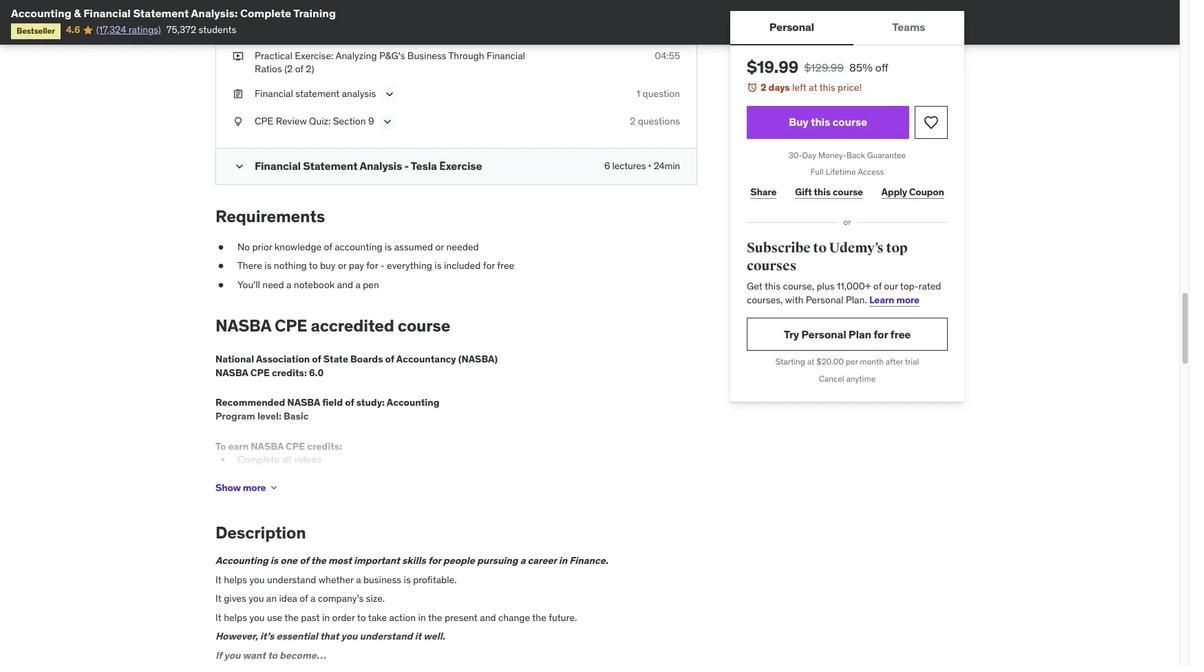 Task type: describe. For each thing, give the bounding box(es) containing it.
2) for (2
[[306, 63, 314, 75]]

program
[[216, 410, 255, 423]]

xsmall image left no
[[216, 241, 227, 254]]

business for practical exercise: analyzing p&g's business through financial ratios (2 of 2)
[[408, 49, 447, 62]]

of right one
[[300, 555, 309, 567]]

course for gift this course
[[833, 186, 863, 198]]

more for show more
[[243, 482, 266, 494]]

get this course, plus 11,000+ of our top-rated courses, with personal plan.
[[747, 280, 942, 306]]

accounting for financial
[[11, 6, 71, 20]]

more for learn more
[[897, 294, 920, 306]]

•
[[648, 160, 652, 172]]

for right pay
[[367, 260, 378, 272]]

full
[[811, 167, 824, 177]]

show more button
[[216, 475, 280, 502]]

a right whether
[[356, 574, 361, 586]]

nasba inside to earn nasba cpe credits: complete all videos score 70% or higher on final exam
[[251, 440, 284, 453]]

personal inside get this course, plus 11,000+ of our top-rated courses, with personal plan.
[[806, 294, 844, 306]]

after
[[886, 357, 904, 367]]

analyzing for (2
[[336, 49, 377, 62]]

subscribe to udemy's top courses
[[747, 240, 908, 275]]

rated
[[919, 280, 942, 293]]

$20.00
[[817, 357, 844, 367]]

the left future.
[[532, 612, 547, 624]]

field
[[322, 397, 343, 409]]

a up past
[[311, 593, 316, 605]]

cpe inside to earn nasba cpe credits: complete all videos score 70% or higher on final exam
[[286, 440, 305, 453]]

tab list containing personal
[[731, 11, 965, 45]]

our
[[884, 280, 898, 293]]

xsmall image for practical exercise: analyzing p&g's business through financial ratios (1 of 2)
[[233, 87, 244, 101]]

change
[[499, 612, 530, 624]]

it's
[[260, 631, 274, 643]]

skills
[[402, 555, 426, 567]]

gift this course link
[[792, 178, 867, 206]]

2 helps from the top
[[224, 612, 247, 624]]

p&g's for (1
[[379, 11, 405, 24]]

the right use
[[285, 612, 299, 624]]

courses,
[[747, 294, 783, 306]]

credits: inside to earn nasba cpe credits: complete all videos score 70% or higher on final exam
[[307, 440, 342, 453]]

no prior knowledge of accounting is assumed or needed
[[238, 241, 479, 253]]

needed
[[447, 241, 479, 253]]

nasba inside recommended nasba field of study: accounting program level: basic
[[287, 397, 320, 409]]

profitable.
[[413, 574, 457, 586]]

national
[[216, 353, 254, 366]]

show
[[216, 482, 241, 494]]

to left take
[[357, 612, 366, 624]]

is right there
[[265, 260, 272, 272]]

$129.99
[[804, 61, 844, 74]]

is down skills
[[404, 574, 411, 586]]

off
[[876, 61, 889, 74]]

at inside starting at $20.00 per month after trial cancel anytime
[[808, 357, 815, 367]]

1 it from the top
[[216, 574, 222, 586]]

$19.99 $129.99 85% off
[[747, 56, 889, 78]]

course for buy this course
[[833, 115, 868, 129]]

finance.
[[570, 555, 608, 567]]

of inside practical exercise: analyzing p&g's business through financial ratios (2 of 2)
[[295, 63, 304, 75]]

action
[[389, 612, 416, 624]]

all
[[282, 454, 292, 466]]

want
[[243, 650, 266, 662]]

if
[[216, 650, 222, 662]]

ratios for practical exercise: analyzing p&g's business through financial ratios (1 of 2)
[[255, 25, 282, 37]]

to right want
[[268, 650, 277, 662]]

accounting is one of the most important skills for people pursuing a career in finance. it helps you understand whether a business is profitable. it gives you an idea of a company's size. it helps you use the past in order to take action in the present and change the future. however, it's essential that you understand it well. if you want to become…
[[216, 555, 608, 662]]

2) for (1
[[304, 25, 312, 37]]

a left career
[[520, 555, 526, 567]]

top
[[886, 240, 908, 257]]

analyzing for (1
[[336, 11, 377, 24]]

subscribe
[[747, 240, 811, 257]]

to left buy
[[309, 260, 318, 272]]

students
[[199, 24, 236, 36]]

complete for training
[[240, 6, 291, 20]]

accountancy
[[397, 353, 456, 366]]

this down '$129.99'
[[820, 81, 836, 94]]

85%
[[850, 61, 873, 74]]

is up the there is nothing to buy or pay for - everything is included for free
[[385, 241, 392, 253]]

starting
[[776, 357, 806, 367]]

videos
[[294, 454, 322, 466]]

question
[[643, 87, 680, 100]]

there is nothing to buy or pay for - everything is included for free
[[238, 260, 515, 272]]

try
[[784, 328, 799, 341]]

alarm image
[[747, 82, 758, 93]]

career
[[528, 555, 557, 567]]

use
[[267, 612, 283, 624]]

try personal plan for free
[[784, 328, 911, 341]]

accounting
[[335, 241, 383, 253]]

notebook
[[294, 279, 335, 291]]

apply
[[882, 186, 908, 198]]

accounting & financial statement analysis: complete training
[[11, 6, 336, 20]]

share
[[751, 186, 777, 198]]

to
[[216, 440, 226, 453]]

past
[[301, 612, 320, 624]]

future.
[[549, 612, 577, 624]]

higher
[[299, 470, 326, 483]]

whether
[[319, 574, 354, 586]]

financial inside practical exercise: analyzing p&g's business through financial ratios (2 of 2)
[[487, 49, 525, 62]]

bestseller
[[17, 26, 55, 36]]

practical for (2
[[255, 49, 293, 62]]

nasba up national
[[216, 316, 271, 337]]

or left pay
[[338, 260, 347, 272]]

plus
[[817, 280, 835, 293]]

0 horizontal spatial and
[[337, 279, 353, 291]]

1 horizontal spatial -
[[405, 159, 409, 173]]

course,
[[783, 280, 815, 293]]

small image
[[233, 160, 247, 173]]

description
[[216, 523, 306, 544]]

practical for (1
[[255, 11, 293, 24]]

business
[[364, 574, 402, 586]]

ratings)
[[129, 24, 161, 36]]

0 horizontal spatial understand
[[267, 574, 316, 586]]

credits: inside national association of state boards of accountancy (nasba) nasba cpe credits: 6.0
[[272, 367, 307, 379]]

accredited
[[311, 316, 394, 337]]

or up udemy's
[[844, 217, 852, 227]]

(1
[[285, 25, 291, 37]]

show more
[[216, 482, 266, 494]]

financial inside practical exercise: analyzing p&g's business through financial ratios (1 of 2)
[[487, 11, 525, 24]]

nasba inside national association of state boards of accountancy (nasba) nasba cpe credits: 6.0
[[216, 367, 248, 379]]

a right need
[[286, 279, 292, 291]]

section
[[333, 115, 366, 127]]

is left 'included'
[[435, 260, 442, 272]]

exam
[[362, 470, 385, 483]]

1 horizontal spatial free
[[891, 328, 911, 341]]

study:
[[357, 397, 385, 409]]

idea
[[279, 593, 297, 605]]

1 horizontal spatial in
[[418, 612, 426, 624]]

11,000+
[[837, 280, 871, 293]]

lectures
[[613, 160, 646, 172]]

anytime
[[847, 374, 876, 384]]

1
[[637, 87, 641, 100]]

on
[[328, 470, 339, 483]]

prior
[[252, 241, 272, 253]]

analysis:
[[191, 6, 238, 20]]

xsmall image inside show more button
[[269, 483, 280, 494]]

04:55
[[655, 49, 680, 62]]

cpe up the association
[[275, 316, 307, 337]]

6
[[605, 160, 610, 172]]

recommended nasba field of study: accounting program level: basic
[[216, 397, 440, 423]]

xsmall image up the small image
[[233, 115, 244, 128]]

2 for 2 days left at this price!
[[761, 81, 767, 94]]

to earn nasba cpe credits: complete all videos score 70% or higher on final exam
[[216, 440, 385, 483]]

exercise: for (1
[[295, 11, 334, 24]]

show lecture description image
[[383, 87, 397, 101]]

earn
[[228, 440, 249, 453]]



Task type: locate. For each thing, give the bounding box(es) containing it.
through inside practical exercise: analyzing p&g's business through financial ratios (2 of 2)
[[449, 49, 485, 62]]

(nasba)
[[458, 353, 498, 366]]

accounting inside accounting is one of the most important skills for people pursuing a career in finance. it helps you understand whether a business is profitable. it gives you an idea of a company's size. it helps you use the past in order to take action in the present and change the future. however, it's essential that you understand it well. if you want to become…
[[216, 555, 268, 567]]

0 vertical spatial helps
[[224, 574, 247, 586]]

everything
[[387, 260, 432, 272]]

complete up score
[[238, 454, 280, 466]]

xsmall image down students
[[233, 87, 244, 101]]

final
[[341, 470, 360, 483]]

plan
[[849, 328, 872, 341]]

accounting down the description
[[216, 555, 268, 567]]

price!
[[838, 81, 862, 94]]

75,372 students
[[167, 24, 236, 36]]

0 vertical spatial personal
[[770, 20, 815, 34]]

buy
[[320, 260, 336, 272]]

1 vertical spatial personal
[[806, 294, 844, 306]]

1 horizontal spatial understand
[[360, 631, 413, 643]]

0 horizontal spatial accounting
[[11, 6, 71, 20]]

important
[[354, 555, 400, 567]]

0 vertical spatial practical
[[255, 11, 293, 24]]

of inside get this course, plus 11,000+ of our top-rated courses, with personal plan.
[[874, 280, 882, 293]]

helps
[[224, 574, 247, 586], [224, 612, 247, 624]]

p&g's up practical exercise: analyzing p&g's business through financial ratios (2 of 2)
[[379, 11, 405, 24]]

for up "profitable."
[[428, 555, 441, 567]]

0 vertical spatial analyzing
[[336, 11, 377, 24]]

cancel
[[819, 374, 845, 384]]

accounting for one
[[216, 555, 268, 567]]

state
[[324, 353, 348, 366]]

of right (1
[[293, 25, 302, 37]]

2 vertical spatial accounting
[[216, 555, 268, 567]]

ratios left (2
[[255, 63, 282, 75]]

1 horizontal spatial accounting
[[216, 555, 268, 567]]

this inside buy this course button
[[811, 115, 831, 129]]

get
[[747, 280, 763, 293]]

xsmall image left (1
[[233, 11, 244, 25]]

plan.
[[846, 294, 867, 306]]

0 vertical spatial understand
[[267, 574, 316, 586]]

accounting up bestseller on the left
[[11, 6, 71, 20]]

30-day money-back guarantee full lifetime access
[[789, 150, 906, 177]]

2 horizontal spatial accounting
[[387, 397, 440, 409]]

0 vertical spatial ratios
[[255, 25, 282, 37]]

personal up $20.00
[[802, 328, 847, 341]]

nasba up basic
[[287, 397, 320, 409]]

practical up (1
[[255, 11, 293, 24]]

2 vertical spatial it
[[216, 612, 222, 624]]

1 vertical spatial business
[[408, 49, 447, 62]]

of right idea
[[300, 593, 308, 605]]

1 horizontal spatial credits:
[[307, 440, 342, 453]]

most
[[328, 555, 352, 567]]

in right past
[[322, 612, 330, 624]]

course inside button
[[833, 115, 868, 129]]

credits: up videos at the bottom of the page
[[307, 440, 342, 453]]

0 horizontal spatial more
[[243, 482, 266, 494]]

helps down gives in the left bottom of the page
[[224, 612, 247, 624]]

and left change
[[480, 612, 496, 624]]

nasba up all
[[251, 440, 284, 453]]

1 vertical spatial statement
[[303, 159, 358, 173]]

you
[[250, 574, 265, 586], [249, 593, 264, 605], [250, 612, 265, 624], [341, 631, 358, 643], [224, 650, 241, 662]]

helps up gives in the left bottom of the page
[[224, 574, 247, 586]]

or right the 70%
[[288, 470, 296, 483]]

this right gift
[[814, 186, 831, 198]]

2 p&g's from the top
[[379, 49, 405, 62]]

the left most
[[311, 555, 326, 567]]

credits: down the association
[[272, 367, 307, 379]]

xsmall image down students
[[233, 49, 244, 63]]

analyzing up practical exercise: analyzing p&g's business through financial ratios (2 of 2)
[[336, 11, 377, 24]]

per
[[846, 357, 858, 367]]

practical
[[255, 11, 293, 24], [255, 49, 293, 62]]

this for get
[[765, 280, 781, 293]]

2 practical from the top
[[255, 49, 293, 62]]

9
[[368, 115, 374, 127]]

national association of state boards of accountancy (nasba) nasba cpe credits: 6.0
[[216, 353, 498, 379]]

2 ratios from the top
[[255, 63, 282, 75]]

0 vertical spatial complete
[[240, 6, 291, 20]]

1 vertical spatial through
[[449, 49, 485, 62]]

free right 'included'
[[497, 260, 515, 272]]

0 vertical spatial credits:
[[272, 367, 307, 379]]

an
[[266, 593, 277, 605]]

through for practical exercise: analyzing p&g's business through financial ratios (1 of 2)
[[449, 11, 485, 24]]

0 horizontal spatial -
[[381, 260, 385, 272]]

statement down quiz:
[[303, 159, 358, 173]]

0 vertical spatial statement
[[133, 6, 189, 20]]

tab list
[[731, 11, 965, 45]]

1 vertical spatial course
[[833, 186, 863, 198]]

udemy's
[[829, 240, 884, 257]]

at left $20.00
[[808, 357, 815, 367]]

0 horizontal spatial in
[[322, 612, 330, 624]]

1 helps from the top
[[224, 574, 247, 586]]

of
[[293, 25, 302, 37], [295, 63, 304, 75], [324, 241, 332, 253], [874, 280, 882, 293], [312, 353, 321, 366], [385, 353, 395, 366], [345, 397, 354, 409], [300, 555, 309, 567], [300, 593, 308, 605]]

business up practical exercise: analyzing p&g's business through financial ratios (2 of 2)
[[408, 11, 447, 24]]

2 vertical spatial personal
[[802, 328, 847, 341]]

complete for all
[[238, 454, 280, 466]]

2 questions
[[630, 115, 680, 127]]

business
[[408, 11, 447, 24], [408, 49, 447, 62]]

company's
[[318, 593, 364, 605]]

statement
[[296, 87, 340, 100]]

ratios
[[255, 25, 282, 37], [255, 63, 282, 75]]

xsmall image left there
[[216, 260, 227, 273]]

for inside accounting is one of the most important skills for people pursuing a career in finance. it helps you understand whether a business is profitable. it gives you an idea of a company's size. it helps you use the past in order to take action in the present and change the future. however, it's essential that you understand it well. if you want to become…
[[428, 555, 441, 567]]

order
[[332, 612, 355, 624]]

exercise: inside practical exercise: analyzing p&g's business through financial ratios (1 of 2)
[[295, 11, 334, 24]]

or inside to earn nasba cpe credits: complete all videos score 70% or higher on final exam
[[288, 470, 296, 483]]

xsmall image down the 70%
[[269, 483, 280, 494]]

6 lectures • 24min
[[605, 160, 680, 172]]

0 vertical spatial it
[[216, 574, 222, 586]]

through for practical exercise: analyzing p&g's business through financial ratios (2 of 2)
[[449, 49, 485, 62]]

1 vertical spatial helps
[[224, 612, 247, 624]]

business for practical exercise: analyzing p&g's business through financial ratios (1 of 2)
[[408, 11, 447, 24]]

this for buy
[[811, 115, 831, 129]]

included
[[444, 260, 481, 272]]

in up it
[[418, 612, 426, 624]]

1 vertical spatial understand
[[360, 631, 413, 643]]

4.6
[[66, 24, 80, 36]]

cpe left review
[[255, 115, 274, 127]]

1 vertical spatial ratios
[[255, 63, 282, 75]]

for right plan
[[874, 328, 888, 341]]

0 vertical spatial -
[[405, 159, 409, 173]]

1 vertical spatial practical
[[255, 49, 293, 62]]

0 horizontal spatial 2
[[630, 115, 636, 127]]

month
[[860, 357, 884, 367]]

of right field
[[345, 397, 354, 409]]

2 days left at this price!
[[761, 81, 862, 94]]

pen
[[363, 279, 379, 291]]

in
[[559, 555, 568, 567], [322, 612, 330, 624], [418, 612, 426, 624]]

back
[[847, 150, 866, 160]]

course up accountancy at the bottom left of page
[[398, 316, 451, 337]]

xsmall image for no prior knowledge of accounting is assumed or needed
[[216, 279, 227, 292]]

0 vertical spatial at
[[809, 81, 818, 94]]

course up back
[[833, 115, 868, 129]]

however,
[[216, 631, 258, 643]]

assumed
[[394, 241, 433, 253]]

0 vertical spatial free
[[497, 260, 515, 272]]

p&g's for (2
[[379, 49, 405, 62]]

to inside subscribe to udemy's top courses
[[814, 240, 827, 257]]

2) inside practical exercise: analyzing p&g's business through financial ratios (2 of 2)
[[306, 63, 314, 75]]

xsmall image
[[233, 87, 244, 101], [216, 260, 227, 273], [216, 279, 227, 292]]

score
[[238, 470, 263, 483]]

for right 'included'
[[483, 260, 495, 272]]

0 vertical spatial through
[[449, 11, 485, 24]]

-
[[405, 159, 409, 173], [381, 260, 385, 272]]

2 it from the top
[[216, 593, 222, 605]]

&
[[74, 6, 81, 20]]

2 for 2 questions
[[630, 115, 636, 127]]

0 horizontal spatial free
[[497, 260, 515, 272]]

0 vertical spatial exercise:
[[295, 11, 334, 24]]

personal inside "button"
[[770, 20, 815, 34]]

of right boards
[[385, 353, 395, 366]]

2 left questions at the right top of the page
[[630, 115, 636, 127]]

wishlist image
[[923, 114, 940, 131]]

70%
[[265, 470, 285, 483]]

business inside practical exercise: analyzing p&g's business through financial ratios (1 of 2)
[[408, 11, 447, 24]]

2 analyzing from the top
[[336, 49, 377, 62]]

more down top-
[[897, 294, 920, 306]]

buy this course button
[[747, 106, 910, 139]]

trial
[[905, 357, 920, 367]]

(17,324
[[96, 24, 126, 36]]

cpe up all
[[286, 440, 305, 453]]

1 ratios from the top
[[255, 25, 282, 37]]

- left tesla
[[405, 159, 409, 173]]

nasba down national
[[216, 367, 248, 379]]

exercise: inside practical exercise: analyzing p&g's business through financial ratios (2 of 2)
[[295, 49, 334, 62]]

1 vertical spatial xsmall image
[[216, 260, 227, 273]]

1 analyzing from the top
[[336, 11, 377, 24]]

1 vertical spatial it
[[216, 593, 222, 605]]

1 vertical spatial exercise:
[[295, 49, 334, 62]]

learn
[[870, 294, 895, 306]]

of up 6.0
[[312, 353, 321, 366]]

2 exercise: from the top
[[295, 49, 334, 62]]

take
[[368, 612, 387, 624]]

0 horizontal spatial statement
[[133, 6, 189, 20]]

business inside practical exercise: analyzing p&g's business through financial ratios (2 of 2)
[[408, 49, 447, 62]]

cpe down the association
[[251, 367, 270, 379]]

1 vertical spatial complete
[[238, 454, 280, 466]]

2 horizontal spatial in
[[559, 555, 568, 567]]

in right career
[[559, 555, 568, 567]]

2) right (2
[[306, 63, 314, 75]]

0 vertical spatial business
[[408, 11, 447, 24]]

analyzing inside practical exercise: analyzing p&g's business through financial ratios (2 of 2)
[[336, 49, 377, 62]]

1 vertical spatial accounting
[[387, 397, 440, 409]]

to left udemy's
[[814, 240, 827, 257]]

personal down plus on the right of the page
[[806, 294, 844, 306]]

0 vertical spatial 2)
[[304, 25, 312, 37]]

ratios inside practical exercise: analyzing p&g's business through financial ratios (1 of 2)
[[255, 25, 282, 37]]

ratios for practical exercise: analyzing p&g's business through financial ratios (2 of 2)
[[255, 63, 282, 75]]

1 vertical spatial and
[[480, 612, 496, 624]]

gift
[[795, 186, 812, 198]]

1 exercise: from the top
[[295, 11, 334, 24]]

3 it from the top
[[216, 612, 222, 624]]

p&g's inside practical exercise: analyzing p&g's business through financial ratios (1 of 2)
[[379, 11, 405, 24]]

knowledge
[[275, 241, 322, 253]]

is
[[385, 241, 392, 253], [265, 260, 272, 272], [435, 260, 442, 272], [271, 555, 278, 567], [404, 574, 411, 586]]

people
[[443, 555, 475, 567]]

1 vertical spatial analyzing
[[336, 49, 377, 62]]

days
[[769, 81, 790, 94]]

and down pay
[[337, 279, 353, 291]]

you'll need a notebook and a pen
[[238, 279, 379, 291]]

1 horizontal spatial more
[[897, 294, 920, 306]]

1 horizontal spatial statement
[[303, 159, 358, 173]]

cpe inside national association of state boards of accountancy (nasba) nasba cpe credits: 6.0
[[251, 367, 270, 379]]

xsmall image
[[233, 11, 244, 25], [233, 49, 244, 63], [233, 115, 244, 128], [216, 241, 227, 254], [269, 483, 280, 494]]

one
[[280, 555, 298, 567]]

2 through from the top
[[449, 49, 485, 62]]

practical inside practical exercise: analyzing p&g's business through financial ratios (1 of 2)
[[255, 11, 293, 24]]

basic
[[284, 410, 309, 423]]

of up buy
[[324, 241, 332, 253]]

this inside gift this course link
[[814, 186, 831, 198]]

understand down one
[[267, 574, 316, 586]]

1 vertical spatial -
[[381, 260, 385, 272]]

- right pay
[[381, 260, 385, 272]]

0 vertical spatial and
[[337, 279, 353, 291]]

requirements
[[216, 206, 325, 227]]

or left the needed at top
[[436, 241, 444, 253]]

1 vertical spatial 2)
[[306, 63, 314, 75]]

that
[[320, 631, 339, 643]]

1 vertical spatial 2
[[630, 115, 636, 127]]

exercise: for (2
[[295, 49, 334, 62]]

more inside button
[[243, 482, 266, 494]]

1 horizontal spatial and
[[480, 612, 496, 624]]

it
[[216, 574, 222, 586], [216, 593, 222, 605], [216, 612, 222, 624]]

of right (2
[[295, 63, 304, 75]]

1 practical from the top
[[255, 11, 293, 24]]

2 vertical spatial course
[[398, 316, 451, 337]]

analyzing inside practical exercise: analyzing p&g's business through financial ratios (1 of 2)
[[336, 11, 377, 24]]

2) inside practical exercise: analyzing p&g's business through financial ratios (1 of 2)
[[304, 25, 312, 37]]

1 vertical spatial at
[[808, 357, 815, 367]]

the up the well.
[[428, 612, 442, 624]]

free
[[497, 260, 515, 272], [891, 328, 911, 341]]

course down 'lifetime'
[[833, 186, 863, 198]]

0 horizontal spatial credits:
[[272, 367, 307, 379]]

2) down training
[[304, 25, 312, 37]]

analysis
[[360, 159, 402, 173]]

starting at $20.00 per month after trial cancel anytime
[[776, 357, 920, 384]]

1 vertical spatial credits:
[[307, 440, 342, 453]]

and inside accounting is one of the most important skills for people pursuing a career in finance. it helps you understand whether a business is profitable. it gives you an idea of a company's size. it helps you use the past in order to take action in the present and change the future. however, it's essential that you understand it well. if you want to become…
[[480, 612, 496, 624]]

at right left
[[809, 81, 818, 94]]

practical up (2
[[255, 49, 293, 62]]

1 through from the top
[[449, 11, 485, 24]]

boards
[[351, 353, 383, 366]]

show lecture description image
[[381, 115, 395, 129]]

0 vertical spatial 2
[[761, 81, 767, 94]]

or
[[844, 217, 852, 227], [436, 241, 444, 253], [338, 260, 347, 272], [288, 470, 296, 483]]

0 vertical spatial accounting
[[11, 6, 71, 20]]

size.
[[366, 593, 385, 605]]

1 vertical spatial p&g's
[[379, 49, 405, 62]]

ratios inside practical exercise: analyzing p&g's business through financial ratios (2 of 2)
[[255, 63, 282, 75]]

2 right alarm icon
[[761, 81, 767, 94]]

ratios left (1
[[255, 25, 282, 37]]

accounting right study:
[[387, 397, 440, 409]]

this inside get this course, plus 11,000+ of our top-rated courses, with personal plan.
[[765, 280, 781, 293]]

statement up ratings)
[[133, 6, 189, 20]]

еxercise
[[439, 159, 482, 173]]

personal
[[770, 20, 815, 34], [806, 294, 844, 306], [802, 328, 847, 341]]

teams
[[893, 20, 926, 34]]

complete
[[240, 6, 291, 20], [238, 454, 280, 466]]

2 business from the top
[[408, 49, 447, 62]]

practical inside practical exercise: analyzing p&g's business through financial ratios (2 of 2)
[[255, 49, 293, 62]]

recommended
[[216, 397, 285, 409]]

this
[[820, 81, 836, 94], [811, 115, 831, 129], [814, 186, 831, 198], [765, 280, 781, 293]]

1 horizontal spatial 2
[[761, 81, 767, 94]]

complete inside to earn nasba cpe credits: complete all videos score 70% or higher on final exam
[[238, 454, 280, 466]]

free up after
[[891, 328, 911, 341]]

analyzing
[[336, 11, 377, 24], [336, 49, 377, 62]]

accounting inside recommended nasba field of study: accounting program level: basic
[[387, 397, 440, 409]]

of inside practical exercise: analyzing p&g's business through financial ratios (1 of 2)
[[293, 25, 302, 37]]

with
[[786, 294, 804, 306]]

xsmall image left you'll
[[216, 279, 227, 292]]

0 vertical spatial course
[[833, 115, 868, 129]]

1 business from the top
[[408, 11, 447, 24]]

of inside recommended nasba field of study: accounting program level: basic
[[345, 397, 354, 409]]

through inside practical exercise: analyzing p&g's business through financial ratios (1 of 2)
[[449, 11, 485, 24]]

0 vertical spatial p&g's
[[379, 11, 405, 24]]

0 vertical spatial more
[[897, 294, 920, 306]]

2 vertical spatial xsmall image
[[216, 279, 227, 292]]

lifetime
[[826, 167, 856, 177]]

this right the buy
[[811, 115, 831, 129]]

understand down take
[[360, 631, 413, 643]]

of left our on the right top of page
[[874, 280, 882, 293]]

2)
[[304, 25, 312, 37], [306, 63, 314, 75]]

this for gift
[[814, 186, 831, 198]]

personal button
[[731, 11, 854, 44]]

more right 'show'
[[243, 482, 266, 494]]

is left one
[[271, 555, 278, 567]]

p&g's inside practical exercise: analyzing p&g's business through financial ratios (2 of 2)
[[379, 49, 405, 62]]

for
[[367, 260, 378, 272], [483, 260, 495, 272], [874, 328, 888, 341], [428, 555, 441, 567]]

business down practical exercise: analyzing p&g's business through financial ratios (1 of 2)
[[408, 49, 447, 62]]

complete up (1
[[240, 6, 291, 20]]

1 p&g's from the top
[[379, 11, 405, 24]]

0 vertical spatial xsmall image
[[233, 87, 244, 101]]

a left pen
[[356, 279, 361, 291]]

personal up $19.99
[[770, 20, 815, 34]]

1 vertical spatial free
[[891, 328, 911, 341]]

p&g's down practical exercise: analyzing p&g's business through financial ratios (1 of 2)
[[379, 49, 405, 62]]

1 vertical spatial more
[[243, 482, 266, 494]]

this up courses,
[[765, 280, 781, 293]]



Task type: vqa. For each thing, say whether or not it's contained in the screenshot.
Show less button at the left of page
no



